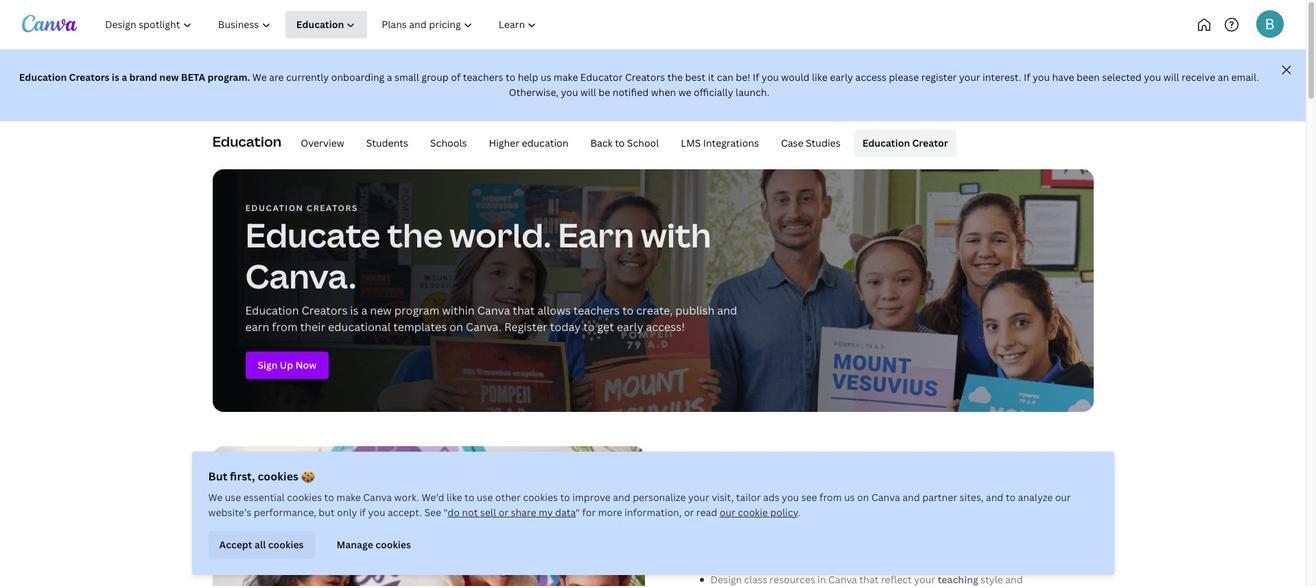 Task type: vqa. For each thing, say whether or not it's contained in the screenshot.
allows
yes



Task type: describe. For each thing, give the bounding box(es) containing it.
share
[[511, 507, 537, 520]]

been
[[1077, 71, 1100, 84]]

your inside education creators is a brand new beta program. we are currently onboarding a small group of teachers to help us make educator creators the best it can be! if you would like early access please register your interest. if you have been selected you will receive an email. otherwise, you will be notified when we officially launch.
[[960, 71, 981, 84]]

education for education
[[212, 132, 282, 151]]

do not sell or share my data link
[[448, 507, 576, 520]]

selected
[[1103, 71, 1142, 84]]

sites,
[[960, 492, 984, 505]]

register
[[922, 71, 957, 84]]

education creator
[[863, 136, 949, 149]]

have
[[1053, 71, 1075, 84]]

and right the sites,
[[986, 492, 1004, 505]]

website's
[[208, 507, 251, 520]]

earn
[[245, 320, 269, 335]]

back to school link
[[583, 130, 668, 157]]

data
[[555, 507, 576, 520]]

top level navigation element
[[93, 11, 596, 38]]

program.
[[208, 71, 250, 84]]

" inside the we use essential cookies to make canva work. we'd like to use other cookies to improve and personalize your visit, tailor ads you see from us on canva and partner sites, and to analyze our website's performance, but only if you accept. see "
[[444, 507, 448, 520]]

back
[[591, 136, 613, 149]]

to left the get
[[584, 320, 595, 335]]

overview link
[[293, 130, 353, 157]]

the inside education creators is a brand new beta program. we are currently onboarding a small group of teachers to help us make educator creators the best it can be! if you would like early access please register your interest. if you have been selected you will receive an email. otherwise, you will be notified when we officially launch.
[[668, 71, 683, 84]]

if
[[360, 507, 366, 520]]

but
[[208, 470, 227, 485]]

to up the not
[[465, 492, 475, 505]]

students
[[366, 136, 409, 149]]

creators up their
[[302, 303, 348, 318]]

from for canva.
[[272, 320, 298, 335]]

you left have on the right top of the page
[[1033, 71, 1050, 84]]

overview
[[301, 136, 344, 149]]

all
[[255, 539, 266, 552]]

publish
[[676, 303, 715, 318]]

we'd
[[422, 492, 444, 505]]

and left partner
[[903, 492, 920, 505]]

and inside education creators educate the world. earn with canva. education creators is a new program within canva that allows teachers to create, publish and earn from their educational templates on canva. register today to get early access!
[[718, 303, 738, 318]]

accept all cookies button
[[208, 532, 315, 560]]

case studies link
[[773, 130, 849, 157]]

cookies inside "button"
[[376, 539, 411, 552]]

you up launch.
[[762, 71, 779, 84]]

see
[[425, 507, 442, 520]]

education creators is a brand new beta program. we are currently onboarding a small group of teachers to help us make educator creators the best it can be! if you would like early access please register your interest. if you have been selected you will receive an email. otherwise, you will be notified when we officially launch.
[[19, 71, 1260, 99]]

educate
[[245, 213, 381, 257]]

cookies up the my
[[523, 492, 558, 505]]

you left be
[[561, 86, 578, 99]]

1 or from the left
[[499, 507, 509, 520]]

partner
[[923, 492, 958, 505]]

officially
[[694, 86, 734, 99]]

we inside the we use essential cookies to make canva work. we'd like to use other cookies to improve and personalize your visit, tailor ads you see from us on canva and partner sites, and to analyze our website's performance, but only if you accept. see "
[[208, 492, 223, 505]]

cookies inside button
[[268, 539, 304, 552]]

would
[[782, 71, 810, 84]]

for
[[583, 507, 596, 520]]

1 horizontal spatial will
[[1164, 71, 1180, 84]]

do
[[448, 507, 460, 520]]

group
[[422, 71, 449, 84]]

that
[[513, 303, 535, 318]]

we use essential cookies to make canva work. we'd like to use other cookies to improve and personalize your visit, tailor ads you see from us on canva and partner sites, and to analyze our website's performance, but only if you accept. see "
[[208, 492, 1071, 520]]

is inside education creators educate the world. earn with canva. education creators is a new program within canva that allows teachers to create, publish and earn from their educational templates on canva. register today to get early access!
[[350, 303, 359, 318]]

visit,
[[712, 492, 734, 505]]

email.
[[1232, 71, 1260, 84]]

like inside education creators is a brand new beta program. we are currently onboarding a small group of teachers to help us make educator creators the best it can be! if you would like early access please register your interest. if you have been selected you will receive an email. otherwise, you will be notified when we officially launch.
[[812, 71, 828, 84]]

new inside education creators educate the world. earn with canva. education creators is a new program within canva that allows teachers to create, publish and earn from their educational templates on canva. register today to get early access!
[[370, 303, 392, 318]]

students link
[[358, 130, 417, 157]]

otherwise,
[[509, 86, 559, 99]]

schools link
[[422, 130, 475, 157]]

2 use from the left
[[477, 492, 493, 505]]

creator
[[913, 136, 949, 149]]

educational
[[328, 320, 391, 335]]

0 horizontal spatial our
[[720, 507, 736, 520]]

performance,
[[254, 507, 316, 520]]

educator
[[581, 71, 623, 84]]

.
[[798, 507, 801, 520]]

launch.
[[736, 86, 770, 99]]

create,
[[637, 303, 673, 318]]

my
[[539, 507, 553, 520]]

read
[[697, 507, 718, 520]]

work.
[[394, 492, 420, 505]]

allows
[[538, 303, 571, 318]]

studies
[[806, 136, 841, 149]]

manage cookies button
[[326, 532, 422, 560]]

from for work.
[[820, 492, 842, 505]]

0 horizontal spatial canva
[[363, 492, 392, 505]]

templates
[[394, 320, 447, 335]]

best
[[686, 71, 706, 84]]

personalize
[[633, 492, 686, 505]]

be
[[599, 86, 611, 99]]

🍪
[[301, 470, 315, 485]]

is inside education creators is a brand new beta program. we are currently onboarding a small group of teachers to help us make educator creators the best it can be! if you would like early access please register your interest. if you have been selected you will receive an email. otherwise, you will be notified when we officially launch.
[[112, 71, 119, 84]]

2 or from the left
[[684, 507, 694, 520]]

accept.
[[388, 507, 422, 520]]

lms integrations link
[[673, 130, 768, 157]]

lms
[[681, 136, 701, 149]]

an
[[1218, 71, 1230, 84]]

creators left brand
[[69, 71, 110, 84]]

cookies down 🍪
[[287, 492, 322, 505]]

to up but
[[324, 492, 334, 505]]

more
[[598, 507, 623, 520]]

cookie
[[738, 507, 768, 520]]

currently
[[286, 71, 329, 84]]

2 if from the left
[[1024, 71, 1031, 84]]

higher education link
[[481, 130, 577, 157]]

back to school
[[591, 136, 659, 149]]



Task type: locate. For each thing, give the bounding box(es) containing it.
0 vertical spatial new
[[160, 71, 179, 84]]

your inside the we use essential cookies to make canva work. we'd like to use other cookies to improve and personalize your visit, tailor ads you see from us on canva and partner sites, and to analyze our website's performance, but only if you accept. see "
[[689, 492, 710, 505]]

1 horizontal spatial like
[[812, 71, 828, 84]]

on down 'within'
[[450, 320, 463, 335]]

1 vertical spatial new
[[370, 303, 392, 318]]

school
[[627, 136, 659, 149]]

0 vertical spatial our
[[1056, 492, 1071, 505]]

canva up if
[[363, 492, 392, 505]]

or right sell
[[499, 507, 509, 520]]

2 " from the left
[[576, 507, 580, 520]]

see
[[802, 492, 818, 505]]

1 vertical spatial us
[[845, 492, 855, 505]]

like up do
[[447, 492, 462, 505]]

you
[[762, 71, 779, 84], [1033, 71, 1050, 84], [1145, 71, 1162, 84], [561, 86, 578, 99], [782, 492, 799, 505], [368, 507, 385, 520]]

0 horizontal spatial us
[[541, 71, 552, 84]]

us right 'see' in the right bottom of the page
[[845, 492, 855, 505]]

0 vertical spatial from
[[272, 320, 298, 335]]

0 horizontal spatial will
[[581, 86, 597, 99]]

0 horizontal spatial on
[[450, 320, 463, 335]]

a up educational at the left of the page
[[361, 303, 368, 318]]

higher education
[[489, 136, 569, 149]]

1 horizontal spatial from
[[820, 492, 842, 505]]

manage
[[337, 539, 373, 552]]

information,
[[625, 507, 682, 520]]

if right be!
[[753, 71, 760, 84]]

0 horizontal spatial if
[[753, 71, 760, 84]]

a inside education creators educate the world. earn with canva. education creators is a new program within canva that allows teachers to create, publish and earn from their educational templates on canva. register today to get early access!
[[361, 303, 368, 318]]

beta
[[181, 71, 205, 84]]

0 horizontal spatial is
[[112, 71, 119, 84]]

0 horizontal spatial your
[[689, 492, 710, 505]]

to left help at the left of page
[[506, 71, 516, 84]]

policy
[[771, 507, 798, 520]]

0 vertical spatial will
[[1164, 71, 1180, 84]]

0 horizontal spatial new
[[160, 71, 179, 84]]

like inside the we use essential cookies to make canva work. we'd like to use other cookies to improve and personalize your visit, tailor ads you see from us on canva and partner sites, and to analyze our website's performance, but only if you accept. see "
[[447, 492, 462, 505]]

0 vertical spatial on
[[450, 320, 463, 335]]

0 horizontal spatial the
[[387, 213, 443, 257]]

receive
[[1182, 71, 1216, 84]]

make up only
[[337, 492, 361, 505]]

early left access
[[830, 71, 853, 84]]

improve
[[573, 492, 611, 505]]

our down visit,
[[720, 507, 736, 520]]

canva
[[478, 303, 510, 318], [363, 492, 392, 505], [872, 492, 901, 505]]

within
[[442, 303, 475, 318]]

schools
[[430, 136, 467, 149]]

only
[[337, 507, 357, 520]]

your right register
[[960, 71, 981, 84]]

a left "small" at the top of page
[[387, 71, 392, 84]]

1 horizontal spatial teachers
[[574, 303, 620, 318]]

1 vertical spatial teachers
[[574, 303, 620, 318]]

we up website's
[[208, 492, 223, 505]]

1 vertical spatial make
[[337, 492, 361, 505]]

will left be
[[581, 86, 597, 99]]

1 vertical spatial your
[[689, 492, 710, 505]]

0 horizontal spatial a
[[122, 71, 127, 84]]

1 horizontal spatial use
[[477, 492, 493, 505]]

canva inside education creators educate the world. earn with canva. education creators is a new program within canva that allows teachers to create, publish and earn from their educational templates on canva. register today to get early access!
[[478, 303, 510, 318]]

1 horizontal spatial or
[[684, 507, 694, 520]]

make inside education creators is a brand new beta program. we are currently onboarding a small group of teachers to help us make educator creators the best it can be! if you would like early access please register your interest. if you have been selected you will receive an email. otherwise, you will be notified when we officially launch.
[[554, 71, 578, 84]]

higher
[[489, 136, 520, 149]]

cookies down accept.
[[376, 539, 411, 552]]

the inside education creators educate the world. earn with canva. education creators is a new program within canva that allows teachers to create, publish and earn from their educational templates on canva. register today to get early access!
[[387, 213, 443, 257]]

0 vertical spatial we
[[253, 71, 267, 84]]

0 horizontal spatial canva.
[[245, 254, 356, 298]]

" right see
[[444, 507, 448, 520]]

do not sell or share my data " for more information, or read our cookie policy .
[[448, 507, 801, 520]]

0 horizontal spatial make
[[337, 492, 361, 505]]

to left create,
[[623, 303, 634, 318]]

or left read
[[684, 507, 694, 520]]

menu bar
[[287, 130, 957, 157]]

to left analyze
[[1006, 492, 1016, 505]]

1 horizontal spatial is
[[350, 303, 359, 318]]

0 horizontal spatial "
[[444, 507, 448, 520]]

2 horizontal spatial canva
[[872, 492, 901, 505]]

you right if
[[368, 507, 385, 520]]

tailor
[[737, 492, 761, 505]]

1 if from the left
[[753, 71, 760, 84]]

from
[[272, 320, 298, 335], [820, 492, 842, 505]]

1 vertical spatial from
[[820, 492, 842, 505]]

to right back
[[615, 136, 625, 149]]

1 horizontal spatial early
[[830, 71, 853, 84]]

case studies
[[781, 136, 841, 149]]

1 horizontal spatial canva
[[478, 303, 510, 318]]

brand
[[129, 71, 157, 84]]

we
[[253, 71, 267, 84], [208, 492, 223, 505]]

1 vertical spatial the
[[387, 213, 443, 257]]

interest.
[[983, 71, 1022, 84]]

0 vertical spatial the
[[668, 71, 683, 84]]

1 vertical spatial on
[[858, 492, 870, 505]]

us inside education creators is a brand new beta program. we are currently onboarding a small group of teachers to help us make educator creators the best it can be! if you would like early access please register your interest. if you have been selected you will receive an email. otherwise, you will be notified when we officially launch.
[[541, 71, 552, 84]]

if
[[753, 71, 760, 84], [1024, 71, 1031, 84]]

manage cookies
[[337, 539, 411, 552]]

sell
[[480, 507, 496, 520]]

0 horizontal spatial teachers
[[463, 71, 504, 84]]

from inside education creators educate the world. earn with canva. education creators is a new program within canva that allows teachers to create, publish and earn from their educational templates on canva. register today to get early access!
[[272, 320, 298, 335]]

and right publish
[[718, 303, 738, 318]]

our cookie policy link
[[720, 507, 798, 520]]

1 vertical spatial like
[[447, 492, 462, 505]]

it
[[708, 71, 715, 84]]

0 vertical spatial like
[[812, 71, 828, 84]]

1 horizontal spatial on
[[858, 492, 870, 505]]

new inside education creators is a brand new beta program. we are currently onboarding a small group of teachers to help us make educator creators the best it can be! if you would like early access please register your interest. if you have been selected you will receive an email. otherwise, you will be notified when we officially launch.
[[160, 71, 179, 84]]

1 vertical spatial our
[[720, 507, 736, 520]]

from inside the we use essential cookies to make canva work. we'd like to use other cookies to improve and personalize your visit, tailor ads you see from us on canva and partner sites, and to analyze our website's performance, but only if you accept. see "
[[820, 492, 842, 505]]

"
[[444, 507, 448, 520], [576, 507, 580, 520]]

1 horizontal spatial us
[[845, 492, 855, 505]]

1 " from the left
[[444, 507, 448, 520]]

early inside education creators educate the world. earn with canva. education creators is a new program within canva that allows teachers to create, publish and earn from their educational templates on canva. register today to get early access!
[[617, 320, 644, 335]]

us right help at the left of page
[[541, 71, 552, 84]]

education
[[522, 136, 569, 149]]

but
[[319, 507, 335, 520]]

to up data
[[561, 492, 570, 505]]

1 vertical spatial will
[[581, 86, 597, 99]]

teachers up the get
[[574, 303, 620, 318]]

new up educational at the left of the page
[[370, 303, 392, 318]]

with
[[641, 213, 712, 257]]

early right the get
[[617, 320, 644, 335]]

analyze
[[1018, 492, 1053, 505]]

us inside the we use essential cookies to make canva work. we'd like to use other cookies to improve and personalize your visit, tailor ads you see from us on canva and partner sites, and to analyze our website's performance, but only if you accept. see "
[[845, 492, 855, 505]]

0 vertical spatial is
[[112, 71, 119, 84]]

canva left that
[[478, 303, 510, 318]]

cookies right all
[[268, 539, 304, 552]]

early inside education creators is a brand new beta program. we are currently onboarding a small group of teachers to help us make educator creators the best it can be! if you would like early access please register your interest. if you have been selected you will receive an email. otherwise, you will be notified when we officially launch.
[[830, 71, 853, 84]]

0 vertical spatial teachers
[[463, 71, 504, 84]]

education for education creators educate the world. earn with canva. education creators is a new program within canva that allows teachers to create, publish and earn from their educational templates on canva. register today to get early access!
[[245, 202, 304, 214]]

is up educational at the left of the page
[[350, 303, 359, 318]]

access!
[[646, 320, 685, 335]]

menu bar containing overview
[[287, 130, 957, 157]]

program
[[395, 303, 440, 318]]

0 vertical spatial us
[[541, 71, 552, 84]]

their
[[300, 320, 326, 335]]

1 horizontal spatial the
[[668, 71, 683, 84]]

us
[[541, 71, 552, 84], [845, 492, 855, 505]]

access
[[856, 71, 887, 84]]

onboarding
[[331, 71, 385, 84]]

0 horizontal spatial early
[[617, 320, 644, 335]]

our right analyze
[[1056, 492, 1071, 505]]

teachers
[[463, 71, 504, 84], [574, 303, 620, 318]]

or
[[499, 507, 509, 520], [684, 507, 694, 520]]

education for education creator
[[863, 136, 910, 149]]

1 horizontal spatial we
[[253, 71, 267, 84]]

creators down "overview" link
[[307, 202, 358, 214]]

if right "interest."
[[1024, 71, 1031, 84]]

1 horizontal spatial your
[[960, 71, 981, 84]]

ads
[[764, 492, 780, 505]]

use up website's
[[225, 492, 241, 505]]

1 use from the left
[[225, 492, 241, 505]]

please
[[889, 71, 919, 84]]

other
[[496, 492, 521, 505]]

our
[[1056, 492, 1071, 505], [720, 507, 736, 520]]

from right 'see' in the right bottom of the page
[[820, 492, 842, 505]]

canva. up their
[[245, 254, 356, 298]]

2 horizontal spatial a
[[387, 71, 392, 84]]

1 horizontal spatial a
[[361, 303, 368, 318]]

education inside education creators is a brand new beta program. we are currently onboarding a small group of teachers to help us make educator creators the best it can be! if you would like early access please register your interest. if you have been selected you will receive an email. otherwise, you will be notified when we officially launch.
[[19, 71, 67, 84]]

early
[[830, 71, 853, 84], [617, 320, 644, 335]]

get
[[598, 320, 614, 335]]

creators up notified
[[625, 71, 665, 84]]

education for education creators is a brand new beta program. we are currently onboarding a small group of teachers to help us make educator creators the best it can be! if you would like early access please register your interest. if you have been selected you will receive an email. otherwise, you will be notified when we officially launch.
[[19, 71, 67, 84]]

canva left partner
[[872, 492, 901, 505]]

on inside education creators educate the world. earn with canva. education creators is a new program within canva that allows teachers to create, publish and earn from their educational templates on canva. register today to get early access!
[[450, 320, 463, 335]]

is left brand
[[112, 71, 119, 84]]

0 horizontal spatial use
[[225, 492, 241, 505]]

1 horizontal spatial canva.
[[466, 320, 502, 335]]

0 horizontal spatial from
[[272, 320, 298, 335]]

teachers inside education creators educate the world. earn with canva. education creators is a new program within canva that allows teachers to create, publish and earn from their educational templates on canva. register today to get early access!
[[574, 303, 620, 318]]

0 vertical spatial canva.
[[245, 254, 356, 298]]

will
[[1164, 71, 1180, 84], [581, 86, 597, 99]]

your
[[960, 71, 981, 84], [689, 492, 710, 505]]

accept all cookies
[[219, 539, 304, 552]]

1 vertical spatial canva.
[[466, 320, 502, 335]]

will left receive
[[1164, 71, 1180, 84]]

1 horizontal spatial new
[[370, 303, 392, 318]]

we left are
[[253, 71, 267, 84]]

essential
[[244, 492, 285, 505]]

case
[[781, 136, 804, 149]]

to inside education creators is a brand new beta program. we are currently onboarding a small group of teachers to help us make educator creators the best it can be! if you would like early access please register your interest. if you have been selected you will receive an email. otherwise, you will be notified when we officially launch.
[[506, 71, 516, 84]]

and up do not sell or share my data " for more information, or read our cookie policy .
[[613, 492, 631, 505]]

education creator link
[[855, 130, 957, 157]]

1 horizontal spatial make
[[554, 71, 578, 84]]

lms integrations
[[681, 136, 759, 149]]

make inside the we use essential cookies to make canva work. we'd like to use other cookies to improve and personalize your visit, tailor ads you see from us on canva and partner sites, and to analyze our website's performance, but only if you accept. see "
[[337, 492, 361, 505]]

you up policy
[[782, 492, 799, 505]]

a left brand
[[122, 71, 127, 84]]

" left for
[[576, 507, 580, 520]]

education inside menu bar
[[863, 136, 910, 149]]

accept
[[219, 539, 252, 552]]

1 vertical spatial early
[[617, 320, 644, 335]]

0 horizontal spatial we
[[208, 492, 223, 505]]

like right would
[[812, 71, 828, 84]]

use up sell
[[477, 492, 493, 505]]

small
[[395, 71, 419, 84]]

0 horizontal spatial or
[[499, 507, 509, 520]]

cookies up 'essential'
[[258, 470, 299, 485]]

1 vertical spatial we
[[208, 492, 223, 505]]

your up read
[[689, 492, 710, 505]]

earn
[[558, 213, 634, 257]]

not
[[462, 507, 478, 520]]

canva. down 'within'
[[466, 320, 502, 335]]

notified
[[613, 86, 649, 99]]

creators
[[69, 71, 110, 84], [625, 71, 665, 84], [307, 202, 358, 214], [302, 303, 348, 318]]

be!
[[736, 71, 751, 84]]

but first, cookies 🍪
[[208, 470, 315, 485]]

teachers right of
[[463, 71, 504, 84]]

help
[[518, 71, 539, 84]]

on right 'see' in the right bottom of the page
[[858, 492, 870, 505]]

0 horizontal spatial like
[[447, 492, 462, 505]]

teachers inside education creators is a brand new beta program. we are currently onboarding a small group of teachers to help us make educator creators the best it can be! if you would like early access please register your interest. if you have been selected you will receive an email. otherwise, you will be notified when we officially launch.
[[463, 71, 504, 84]]

new left the "beta"
[[160, 71, 179, 84]]

1 vertical spatial is
[[350, 303, 359, 318]]

we inside education creators is a brand new beta program. we are currently onboarding a small group of teachers to help us make educator creators the best it can be! if you would like early access please register your interest. if you have been selected you will receive an email. otherwise, you will be notified when we officially launch.
[[253, 71, 267, 84]]

from right earn
[[272, 320, 298, 335]]

you right selected
[[1145, 71, 1162, 84]]

0 vertical spatial early
[[830, 71, 853, 84]]

1 horizontal spatial our
[[1056, 492, 1071, 505]]

integrations
[[704, 136, 759, 149]]

0 vertical spatial your
[[960, 71, 981, 84]]

1 horizontal spatial if
[[1024, 71, 1031, 84]]

1 horizontal spatial "
[[576, 507, 580, 520]]

our inside the we use essential cookies to make canva work. we'd like to use other cookies to improve and personalize your visit, tailor ads you see from us on canva and partner sites, and to analyze our website's performance, but only if you accept. see "
[[1056, 492, 1071, 505]]

are
[[269, 71, 284, 84]]

0 vertical spatial make
[[554, 71, 578, 84]]

on inside the we use essential cookies to make canva work. we'd like to use other cookies to improve and personalize your visit, tailor ads you see from us on canva and partner sites, and to analyze our website's performance, but only if you accept. see "
[[858, 492, 870, 505]]

canva.
[[245, 254, 356, 298], [466, 320, 502, 335]]

make up otherwise,
[[554, 71, 578, 84]]



